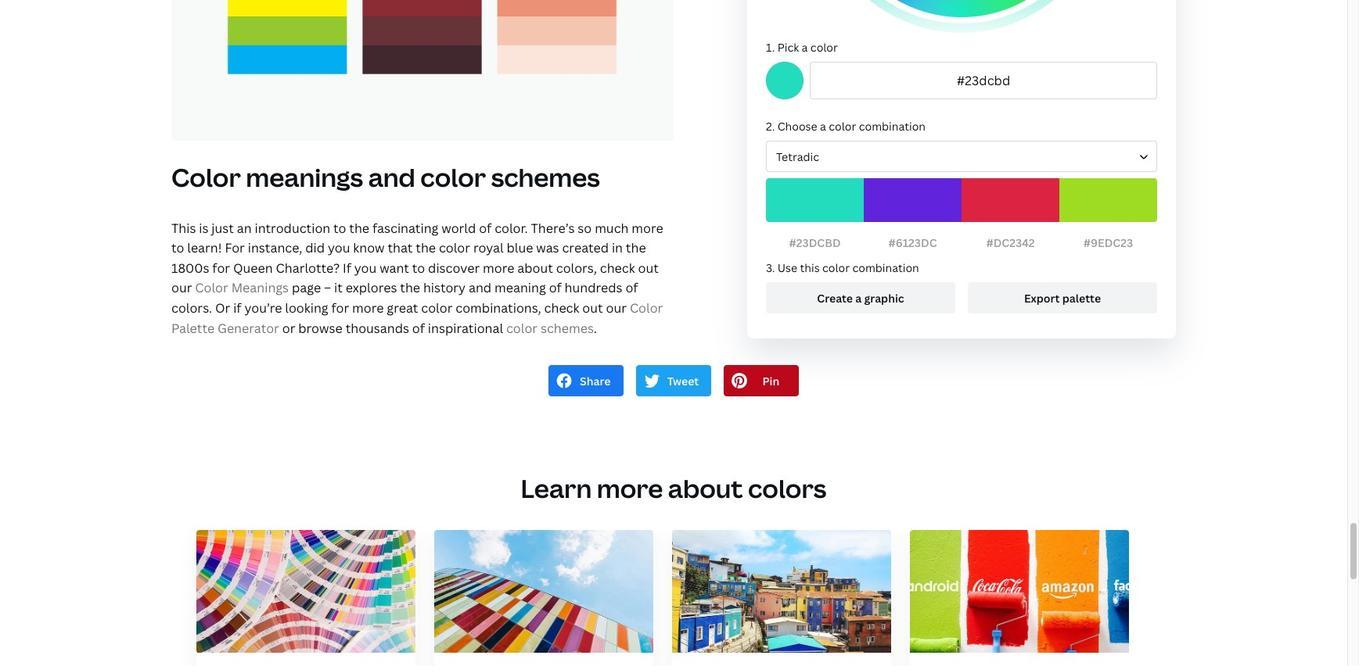 Task type: locate. For each thing, give the bounding box(es) containing it.
know
[[353, 240, 385, 257]]

the right that
[[416, 240, 436, 257]]

0 vertical spatial our
[[171, 280, 192, 297]]

3.
[[766, 261, 775, 276]]

our inside 'page – it explores the history and meaning of hundreds of colors. or if            you're looking for more great color combinations, check out our'
[[606, 300, 627, 317]]

1 horizontal spatial our
[[606, 300, 627, 317]]

out inside 'page – it explores the history and meaning of hundreds of colors. or if            you're looking for more great color combinations, check out our'
[[583, 300, 603, 317]]

learn
[[521, 472, 592, 506]]

0 vertical spatial a
[[802, 40, 808, 55]]

discover
[[428, 260, 480, 277]]

just
[[212, 220, 234, 237]]

tweet link
[[636, 366, 712, 397]]

check down in
[[600, 260, 635, 277]]

is
[[199, 220, 209, 237]]

hundreds
[[565, 280, 623, 297]]

0 vertical spatial about
[[518, 260, 553, 277]]

out right colors,
[[638, 260, 659, 277]]

1 horizontal spatial a
[[820, 119, 827, 134]]

for down for at left
[[212, 260, 230, 277]]

share
[[580, 374, 611, 389]]

0 horizontal spatial to
[[171, 240, 184, 257]]

more down explores
[[352, 300, 384, 317]]

the up great
[[400, 280, 420, 297]]

1 vertical spatial check
[[545, 300, 580, 317]]

color up discover
[[439, 240, 471, 257]]

color right this
[[823, 261, 850, 276]]

1 vertical spatial color
[[195, 280, 228, 297]]

combination right this
[[853, 261, 920, 276]]

you
[[328, 240, 350, 257], [354, 260, 377, 277]]

color palette generator link
[[171, 300, 663, 337]]

color inside color palette generator
[[630, 300, 663, 317]]

color up world
[[421, 161, 486, 194]]

check up color schemes link
[[545, 300, 580, 317]]

0 vertical spatial to
[[334, 220, 346, 237]]

color down 'combinations,'
[[506, 320, 538, 337]]

much
[[595, 220, 629, 237]]

hue, saturation and luminance image
[[171, 0, 674, 141]]

queen
[[233, 260, 273, 277]]

1.
[[766, 40, 775, 55]]

None text field
[[810, 62, 1158, 100]]

1 vertical spatial schemes
[[541, 320, 594, 337]]

color for color meanings
[[195, 280, 228, 297]]

1 vertical spatial combination
[[853, 261, 920, 276]]

color up the or browse thousands of inspirational color schemes .
[[421, 300, 453, 317]]

and up fascinating
[[368, 161, 416, 194]]

thousands
[[346, 320, 409, 337]]

1 horizontal spatial for
[[332, 300, 349, 317]]

color up or
[[195, 280, 228, 297]]

it
[[334, 280, 343, 297]]

for down the it
[[332, 300, 349, 317]]

more
[[632, 220, 664, 237], [483, 260, 515, 277], [352, 300, 384, 317], [597, 472, 663, 506]]

slider
[[816, 0, 1108, 33]]

inspirational
[[428, 320, 503, 337]]

0 horizontal spatial and
[[368, 161, 416, 194]]

schemes up the there's
[[491, 161, 600, 194]]

1 vertical spatial a
[[820, 119, 827, 134]]

pin
[[763, 374, 780, 389]]

the right in
[[626, 240, 646, 257]]

0 horizontal spatial check
[[545, 300, 580, 317]]

–
[[324, 280, 331, 297]]

color
[[171, 161, 241, 194], [195, 280, 228, 297], [630, 300, 663, 317]]

1 vertical spatial out
[[583, 300, 603, 317]]

0 horizontal spatial out
[[583, 300, 603, 317]]

2. choose a color combination
[[766, 119, 926, 134]]

1 horizontal spatial about
[[668, 472, 743, 506]]

0 horizontal spatial our
[[171, 280, 192, 297]]

an
[[237, 220, 252, 237]]

1 horizontal spatial and
[[469, 280, 492, 297]]

fascinating
[[373, 220, 439, 237]]

and
[[368, 161, 416, 194], [469, 280, 492, 297]]

1. pick a color
[[766, 40, 838, 55]]

colors,
[[556, 260, 597, 277]]

if
[[343, 260, 351, 277]]

about inside this is just an introduction to the fascinating world of color. there's            so much more to learn! for instance, did you know that the color royal            blue was created in the 1800s for queen charlotte? if you want to discover            more about colors, check out our
[[518, 260, 553, 277]]

color meanings
[[195, 280, 289, 297]]

page – it explores the history and meaning of hundreds of colors. or if            you're looking for more great color combinations, check out our
[[171, 280, 638, 317]]

our
[[171, 280, 192, 297], [606, 300, 627, 317]]

1 horizontal spatial you
[[354, 260, 377, 277]]

combination up tetradic button
[[859, 119, 926, 134]]

out down "hundreds"
[[583, 300, 603, 317]]

check inside 'page – it explores the history and meaning of hundreds of colors. or if            you're looking for more great color combinations, check out our'
[[545, 300, 580, 317]]

1 vertical spatial for
[[332, 300, 349, 317]]

1 horizontal spatial check
[[600, 260, 635, 277]]

color up is
[[171, 161, 241, 194]]

this is just an introduction to the fascinating world of color. there's            so much more to learn! for instance, did you know that the color royal            blue was created in the 1800s for queen charlotte? if you want to discover            more about colors, check out our
[[171, 220, 664, 297]]

color meanings and color schemes
[[171, 161, 600, 194]]

0 vertical spatial for
[[212, 260, 230, 277]]

check
[[600, 260, 635, 277], [545, 300, 580, 317]]

our down "hundreds"
[[606, 300, 627, 317]]

1 vertical spatial to
[[171, 240, 184, 257]]

schemes
[[491, 161, 600, 194], [541, 320, 594, 337]]

to down this
[[171, 240, 184, 257]]

charlotte?
[[276, 260, 340, 277]]

page
[[292, 280, 321, 297]]

0 horizontal spatial a
[[802, 40, 808, 55]]

combination
[[859, 119, 926, 134], [853, 261, 920, 276]]

learn more about colors
[[521, 472, 827, 506]]

color inside 'page – it explores the history and meaning of hundreds of colors. or if            you're looking for more great color combinations, check out our'
[[421, 300, 453, 317]]

the
[[349, 220, 370, 237], [416, 240, 436, 257], [626, 240, 646, 257], [400, 280, 420, 297]]

color
[[811, 40, 838, 55], [829, 119, 857, 134], [421, 161, 486, 194], [439, 240, 471, 257], [823, 261, 850, 276], [421, 300, 453, 317], [506, 320, 538, 337]]

about
[[518, 260, 553, 277], [668, 472, 743, 506]]

color.
[[495, 220, 528, 237]]

0 vertical spatial color
[[171, 161, 241, 194]]

more inside 'page – it explores the history and meaning of hundreds of colors. or if            you're looking for more great color combinations, check out our'
[[352, 300, 384, 317]]

use
[[778, 261, 798, 276]]

.
[[594, 320, 597, 337]]

royal
[[474, 240, 504, 257]]

10 color inspiration secrets only designers know about image
[[196, 531, 416, 654]]

2 vertical spatial to
[[412, 260, 425, 277]]

1 vertical spatial our
[[606, 300, 627, 317]]

color up tweet link
[[630, 300, 663, 317]]

2 horizontal spatial to
[[412, 260, 425, 277]]

0 vertical spatial out
[[638, 260, 659, 277]]

out
[[638, 260, 659, 277], [583, 300, 603, 317]]

pick
[[778, 40, 799, 55]]

1 vertical spatial you
[[354, 260, 377, 277]]

you're
[[245, 300, 282, 317]]

1 horizontal spatial to
[[334, 220, 346, 237]]

our down 1800s
[[171, 280, 192, 297]]

for inside 'page – it explores the history and meaning of hundreds of colors. or if            you're looking for more great color combinations, check out our'
[[332, 300, 349, 317]]

of
[[479, 220, 492, 237], [549, 280, 562, 297], [626, 280, 638, 297], [412, 320, 425, 337]]

and up 'combinations,'
[[469, 280, 492, 297]]

pin button
[[724, 366, 799, 397]]

0 vertical spatial combination
[[859, 119, 926, 134]]

the inside 'page – it explores the history and meaning of hundreds of colors. or if            you're looking for more great color combinations, check out our'
[[400, 280, 420, 297]]

this
[[171, 220, 196, 237]]

to right want
[[412, 260, 425, 277]]

there's
[[531, 220, 575, 237]]

0 vertical spatial and
[[368, 161, 416, 194]]

1 horizontal spatial out
[[638, 260, 659, 277]]

schemes down "hundreds"
[[541, 320, 594, 337]]

0 vertical spatial you
[[328, 240, 350, 257]]

to
[[334, 220, 346, 237], [171, 240, 184, 257], [412, 260, 425, 277]]

3. use this color combination
[[766, 261, 920, 276]]

so
[[578, 220, 592, 237]]

more right learn
[[597, 472, 663, 506]]

a
[[802, 40, 808, 55], [820, 119, 827, 134]]

more right much
[[632, 220, 664, 237]]

a right choose
[[820, 119, 827, 134]]

for
[[212, 260, 230, 277], [332, 300, 349, 317]]

0 vertical spatial check
[[600, 260, 635, 277]]

a right pick
[[802, 40, 808, 55]]

you right if
[[354, 260, 377, 277]]

of up royal on the top of the page
[[479, 220, 492, 237]]

2 vertical spatial color
[[630, 300, 663, 317]]

you up if
[[328, 240, 350, 257]]

a for choose
[[820, 119, 827, 134]]

0 horizontal spatial about
[[518, 260, 553, 277]]

1 vertical spatial and
[[469, 280, 492, 297]]

to up if
[[334, 220, 346, 237]]

of inside this is just an introduction to the fascinating world of color. there's            so much more to learn! for instance, did you know that the color royal            blue was created in the 1800s for queen charlotte? if you want to discover            more about colors, check out our
[[479, 220, 492, 237]]

0 horizontal spatial for
[[212, 260, 230, 277]]



Task type: vqa. For each thing, say whether or not it's contained in the screenshot.
Color Palette Generator's Color
yes



Task type: describe. For each thing, give the bounding box(es) containing it.
color for color meanings and color schemes
[[171, 161, 241, 194]]

color psychology: the logo color tricks used by top ... image
[[910, 531, 1130, 654]]

for inside this is just an introduction to the fascinating world of color. there's            so much more to learn! for instance, did you know that the color royal            blue was created in the 1800s for queen charlotte? if you want to discover            more about colors, check out our
[[212, 260, 230, 277]]

of right "hundreds"
[[626, 280, 638, 297]]

this
[[800, 261, 820, 276]]

choose
[[778, 119, 818, 134]]

of down colors,
[[549, 280, 562, 297]]

tetradic
[[777, 149, 820, 164]]

tweet
[[668, 374, 699, 389]]

for
[[225, 240, 245, 257]]

combination for 2. choose a color combination
[[859, 119, 926, 134]]

and inside 'page – it explores the history and meaning of hundreds of colors. or if            you're looking for more great color combinations, check out our'
[[469, 280, 492, 297]]

100 brilliant color combinations and how to apply them ... image
[[434, 531, 654, 654]]

introduction
[[255, 220, 331, 237]]

color palette generator
[[171, 300, 663, 337]]

color right pick
[[811, 40, 838, 55]]

meaning
[[495, 280, 546, 297]]

1 vertical spatial about
[[668, 472, 743, 506]]

or browse thousands of inspirational color schemes .
[[279, 320, 597, 337]]

our inside this is just an introduction to the fascinating world of color. there's            so much more to learn! for instance, did you know that the color royal            blue was created in the 1800s for queen charlotte? if you want to discover            more about colors, check out our
[[171, 280, 192, 297]]

color schemes link
[[506, 320, 594, 337]]

0 horizontal spatial you
[[328, 240, 350, 257]]

a for pick
[[802, 40, 808, 55]]

check inside this is just an introduction to the fascinating world of color. there's            so much more to learn! for instance, did you know that the color royal            blue was created in the 1800s for queen charlotte? if you want to discover            more about colors, check out our
[[600, 260, 635, 277]]

explores
[[346, 280, 397, 297]]

meanings
[[231, 280, 289, 297]]

share link
[[549, 366, 624, 397]]

1800s
[[171, 260, 209, 277]]

instance,
[[248, 240, 302, 257]]

meanings
[[246, 161, 363, 194]]

that
[[388, 240, 413, 257]]

out inside this is just an introduction to the fascinating world of color. there's            so much more to learn! for instance, did you know that the color royal            blue was created in the 1800s for queen charlotte? if you want to discover            more about colors, check out our
[[638, 260, 659, 277]]

combination for 3. use this color combination
[[853, 261, 920, 276]]

0 vertical spatial schemes
[[491, 161, 600, 194]]

more down royal on the top of the page
[[483, 260, 515, 277]]

looking
[[285, 300, 328, 317]]

blue
[[507, 240, 533, 257]]

color for color palette generator
[[630, 300, 663, 317]]

2.
[[766, 119, 775, 134]]

colors.
[[171, 300, 212, 317]]

did
[[305, 240, 325, 257]]

the up know
[[349, 220, 370, 237]]

or
[[215, 300, 230, 317]]

of down great
[[412, 320, 425, 337]]

want
[[380, 260, 409, 277]]

color meanings link
[[195, 280, 289, 297]]

learn!
[[187, 240, 222, 257]]

generator
[[218, 320, 279, 337]]

color right choose
[[829, 119, 857, 134]]

browse
[[298, 320, 343, 337]]

was
[[536, 240, 559, 257]]

the history and psychology of colors image
[[672, 531, 892, 654]]

if
[[233, 300, 242, 317]]

great
[[387, 300, 418, 317]]

tetradic button
[[766, 141, 1158, 172]]

history
[[423, 280, 466, 297]]

or
[[282, 320, 295, 337]]

in
[[612, 240, 623, 257]]

color inside this is just an introduction to the fascinating world of color. there's            so much more to learn! for instance, did you know that the color royal            blue was created in the 1800s for queen charlotte? if you want to discover            more about colors, check out our
[[439, 240, 471, 257]]

colors
[[748, 472, 827, 506]]

combinations,
[[456, 300, 542, 317]]

palette
[[171, 320, 215, 337]]

world
[[442, 220, 476, 237]]

created
[[562, 240, 609, 257]]



